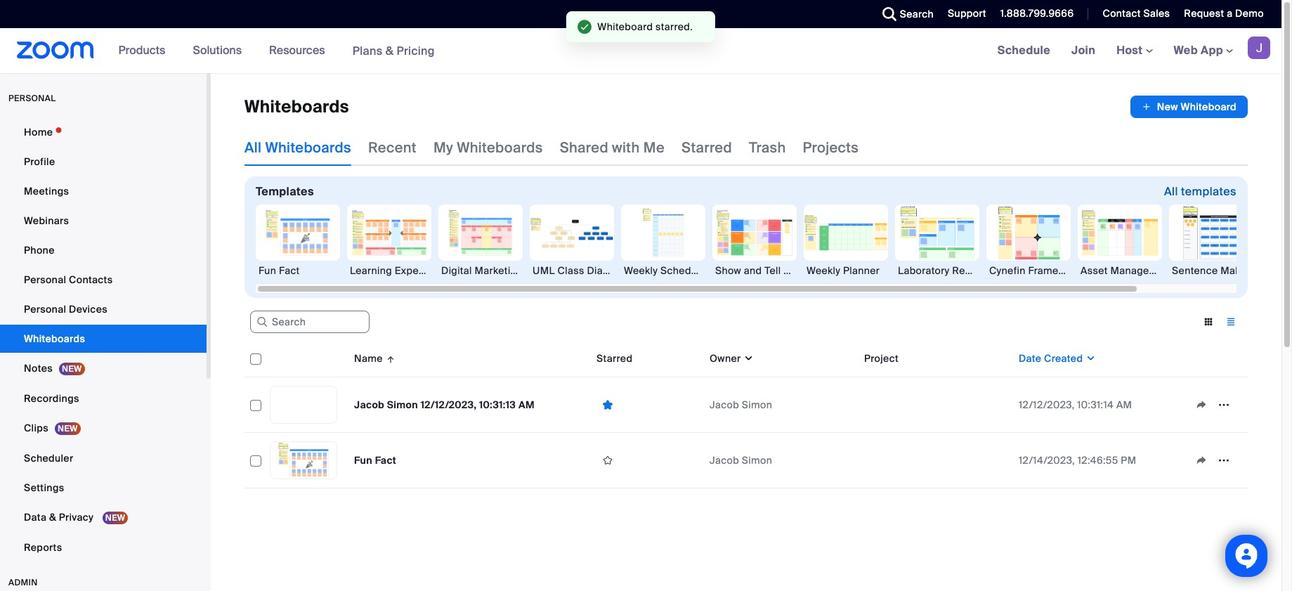 Task type: describe. For each thing, give the bounding box(es) containing it.
notes link
[[0, 354, 207, 383]]

planner
[[844, 264, 880, 277]]

asset management button
[[1079, 205, 1175, 278]]

starred.
[[656, 20, 693, 33]]

date created
[[1019, 352, 1084, 365]]

whiteboard starred.
[[598, 20, 693, 33]]

10:31:14
[[1078, 399, 1114, 411]]

and
[[744, 264, 762, 277]]

starred inside tabs of all whiteboard page tab list
[[682, 139, 733, 157]]

resources
[[269, 43, 325, 58]]

my
[[434, 139, 454, 157]]

sentence
[[1173, 264, 1219, 277]]

join
[[1072, 43, 1096, 58]]

profile
[[24, 155, 55, 168]]

marketing
[[475, 264, 523, 277]]

web app
[[1175, 43, 1224, 58]]

schedule link
[[988, 28, 1062, 73]]

2 12/12/2023, from the left
[[1019, 399, 1075, 411]]

weekly planner element
[[804, 264, 889, 278]]

fun inside fun fact element
[[259, 264, 276, 277]]

app
[[1202, 43, 1224, 58]]

data & privacy link
[[0, 503, 207, 532]]

12/14/2023, 12:46:55 pm
[[1019, 454, 1137, 467]]

personal for personal contacts
[[24, 273, 66, 286]]

fun inside 'application'
[[354, 454, 373, 467]]

canvas for digital marketing canvas
[[526, 264, 561, 277]]

shared
[[560, 139, 609, 157]]

product information navigation
[[108, 28, 446, 74]]

clips link
[[0, 414, 207, 443]]

1 am from the left
[[519, 399, 535, 411]]

pricing
[[397, 43, 435, 58]]

my whiteboards
[[434, 139, 543, 157]]

laboratory report button
[[896, 205, 986, 278]]

weekly schedule button
[[622, 205, 706, 278]]

cynefin
[[990, 264, 1026, 277]]

home link
[[0, 118, 207, 146]]

contacts
[[69, 273, 113, 286]]

personal devices link
[[0, 295, 207, 323]]

fun fact inside button
[[259, 264, 300, 277]]

whiteboards up templates
[[265, 139, 352, 157]]

products button
[[119, 28, 172, 73]]

10:31:13
[[480, 399, 516, 411]]

& for pricing
[[386, 43, 394, 58]]

new
[[1158, 101, 1179, 113]]

all for all whiteboards
[[245, 139, 262, 157]]

show and tell with a twist
[[716, 264, 839, 277]]

uml class diagram button
[[530, 205, 628, 278]]

1.888.799.9666 button up schedule link
[[1001, 7, 1075, 20]]

more options for jacob simon 12/12/2023, 10:31:13 am image
[[1213, 399, 1236, 411]]

jacob for fun fact
[[710, 454, 740, 467]]

jacob for jacob simon 12/12/2023, 10:31:13 am
[[710, 399, 740, 411]]

me
[[644, 139, 665, 157]]

search button
[[872, 0, 938, 28]]

laboratory
[[899, 264, 950, 277]]

personal contacts
[[24, 273, 113, 286]]

fun fact element
[[256, 264, 340, 278]]

uml class diagram element
[[530, 264, 628, 278]]

weekly for weekly planner
[[807, 264, 841, 277]]

success image
[[578, 20, 592, 34]]

host button
[[1117, 43, 1153, 58]]

recent
[[368, 139, 417, 157]]

class
[[558, 264, 585, 277]]

1 12/12/2023, from the left
[[421, 399, 477, 411]]

weekly schedule
[[624, 264, 706, 277]]

name
[[354, 352, 383, 365]]

whiteboard inside button
[[1182, 101, 1237, 113]]

templates
[[256, 184, 314, 199]]

0 vertical spatial whiteboard
[[598, 20, 653, 33]]

whiteboards link
[[0, 325, 207, 353]]

experience
[[395, 264, 449, 277]]

jacob simon for 12/14/2023,
[[710, 454, 773, 467]]

date
[[1019, 352, 1042, 365]]

personal
[[8, 93, 56, 104]]

recordings
[[24, 392, 79, 405]]

show and tell with a twist button
[[713, 205, 839, 278]]

click to star the whiteboard fun fact image
[[597, 454, 619, 467]]

weekly for weekly schedule
[[624, 264, 658, 277]]

learning experience canvas element
[[347, 264, 487, 278]]

show
[[716, 264, 742, 277]]

scheduler link
[[0, 444, 207, 472]]

grid mode, not selected image
[[1198, 316, 1221, 328]]

down image for date created
[[1084, 352, 1097, 366]]

home
[[24, 126, 53, 139]]

simon for fact
[[742, 454, 773, 467]]

plans
[[353, 43, 383, 58]]

all whiteboards
[[245, 139, 352, 157]]

1 vertical spatial fact
[[375, 454, 397, 467]]

jacob simon for 12/12/2023,
[[710, 399, 773, 411]]

webinars link
[[0, 207, 207, 235]]

data & privacy
[[24, 511, 96, 524]]

join link
[[1062, 28, 1107, 73]]

twist
[[815, 264, 839, 277]]

date created button
[[1019, 352, 1097, 366]]

reports
[[24, 541, 62, 554]]

request
[[1185, 7, 1225, 20]]

phone
[[24, 244, 55, 257]]

cynefin framework element
[[987, 264, 1082, 278]]

templates
[[1182, 184, 1237, 199]]

settings link
[[0, 474, 207, 502]]

notes
[[24, 362, 53, 375]]

digital
[[442, 264, 472, 277]]

management
[[1111, 264, 1175, 277]]

1.888.799.9666 button up join
[[990, 0, 1078, 28]]



Task type: vqa. For each thing, say whether or not it's contained in the screenshot.
How
no



Task type: locate. For each thing, give the bounding box(es) containing it.
1 vertical spatial whiteboard
[[1182, 101, 1237, 113]]

contact sales link
[[1093, 0, 1174, 28], [1103, 7, 1171, 20]]

sentence maker
[[1173, 264, 1251, 277]]

all for all templates
[[1165, 184, 1179, 199]]

admin
[[8, 577, 38, 588]]

0 horizontal spatial fact
[[279, 264, 300, 277]]

share image
[[1191, 454, 1213, 467]]

0 horizontal spatial weekly
[[624, 264, 658, 277]]

meetings navigation
[[988, 28, 1282, 74]]

project
[[865, 352, 899, 365]]

all up templates
[[245, 139, 262, 157]]

digital marketing canvas element
[[439, 264, 561, 278]]

support link
[[938, 0, 990, 28], [948, 7, 987, 20]]

laboratory report element
[[896, 264, 986, 278]]

schedule inside weekly schedule element
[[661, 264, 706, 277]]

12/14/2023,
[[1019, 454, 1076, 467]]

starred
[[682, 139, 733, 157], [597, 352, 633, 365]]

a inside button
[[806, 264, 812, 277]]

whiteboards right 'my' on the top left
[[457, 139, 543, 157]]

show and tell with a twist element
[[713, 264, 839, 278]]

0 horizontal spatial starred
[[597, 352, 633, 365]]

Search text field
[[250, 311, 370, 333]]

solutions
[[193, 43, 242, 58]]

zoom logo image
[[17, 41, 94, 59]]

1 vertical spatial all
[[1165, 184, 1179, 199]]

asset management element
[[1079, 264, 1175, 278]]

thumbnail of fun fact image
[[271, 442, 337, 479]]

whiteboards
[[245, 96, 349, 117], [265, 139, 352, 157], [457, 139, 543, 157], [24, 333, 85, 345]]

with left me
[[612, 139, 640, 157]]

0 vertical spatial a
[[1228, 7, 1233, 20]]

canvas inside button
[[452, 264, 487, 277]]

asset management
[[1081, 264, 1175, 277]]

weekly planner button
[[804, 205, 889, 278]]

cell
[[859, 402, 1014, 408], [859, 458, 1014, 463]]

2 jacob simon from the top
[[710, 454, 773, 467]]

0 horizontal spatial all
[[245, 139, 262, 157]]

0 vertical spatial fun fact
[[259, 264, 300, 277]]

whiteboards inside personal menu menu
[[24, 333, 85, 345]]

& right plans
[[386, 43, 394, 58]]

personal for personal devices
[[24, 303, 66, 316]]

0 vertical spatial cell
[[859, 402, 1014, 408]]

0 horizontal spatial fun fact
[[259, 264, 300, 277]]

application for 12/12/2023, 10:31:14 am
[[1191, 394, 1243, 416]]

created
[[1045, 352, 1084, 365]]

personal menu menu
[[0, 118, 207, 563]]

cell for 12/14/2023,
[[859, 458, 1014, 463]]

list mode, selected image
[[1221, 316, 1243, 328]]

1 vertical spatial schedule
[[661, 264, 706, 277]]

0 vertical spatial jacob simon
[[710, 399, 773, 411]]

1 personal from the top
[[24, 273, 66, 286]]

personal down personal contacts
[[24, 303, 66, 316]]

1 horizontal spatial &
[[386, 43, 394, 58]]

cynefin framework
[[990, 264, 1082, 277]]

1.888.799.9666
[[1001, 7, 1075, 20]]

& for privacy
[[49, 511, 56, 524]]

all templates
[[1165, 184, 1237, 199]]

fun fact
[[259, 264, 300, 277], [354, 454, 397, 467]]

0 vertical spatial &
[[386, 43, 394, 58]]

simon for simon
[[742, 399, 773, 411]]

2 weekly from the left
[[807, 264, 841, 277]]

privacy
[[59, 511, 94, 524]]

0 vertical spatial personal
[[24, 273, 66, 286]]

0 horizontal spatial canvas
[[452, 264, 487, 277]]

1 horizontal spatial am
[[1117, 399, 1133, 411]]

am
[[519, 399, 535, 411], [1117, 399, 1133, 411]]

clips
[[24, 422, 48, 434]]

0 horizontal spatial 12/12/2023,
[[421, 399, 477, 411]]

1 vertical spatial cell
[[859, 458, 1014, 463]]

maker
[[1221, 264, 1251, 277]]

schedule left "show"
[[661, 264, 706, 277]]

profile link
[[0, 148, 207, 176]]

products
[[119, 43, 166, 58]]

whiteboard right new
[[1182, 101, 1237, 113]]

1 horizontal spatial all
[[1165, 184, 1179, 199]]

fun fact button
[[256, 205, 340, 278]]

down image
[[741, 352, 754, 366], [1084, 352, 1097, 366]]

1 vertical spatial starred
[[597, 352, 633, 365]]

0 vertical spatial all
[[245, 139, 262, 157]]

1 horizontal spatial a
[[1228, 7, 1233, 20]]

whiteboards up all whiteboards
[[245, 96, 349, 117]]

0 horizontal spatial down image
[[741, 352, 754, 366]]

personal contacts link
[[0, 266, 207, 294]]

whiteboards down "personal devices"
[[24, 333, 85, 345]]

starred up click to unstar the whiteboard jacob simon 12/12/2023, 10:31:13 am "icon" on the bottom left of page
[[597, 352, 633, 365]]

all templates button
[[1165, 181, 1237, 203]]

scheduler
[[24, 452, 73, 465]]

1 vertical spatial with
[[784, 264, 804, 277]]

jacob
[[354, 399, 385, 411], [710, 399, 740, 411], [710, 454, 740, 467]]

support
[[948, 7, 987, 20]]

thumbnail of jacob simon 12/12/2023, 10:31:13 am image
[[271, 387, 337, 423]]

banner
[[0, 28, 1282, 74]]

2 down image from the left
[[1084, 352, 1097, 366]]

banner containing products
[[0, 28, 1282, 74]]

fact
[[279, 264, 300, 277], [375, 454, 397, 467]]

fact inside button
[[279, 264, 300, 277]]

tell
[[765, 264, 781, 277]]

1 horizontal spatial fun fact
[[354, 454, 397, 467]]

2 personal from the top
[[24, 303, 66, 316]]

12/12/2023,
[[421, 399, 477, 411], [1019, 399, 1075, 411]]

0 horizontal spatial am
[[519, 399, 535, 411]]

cynefin framework button
[[987, 205, 1082, 278]]

trash
[[750, 139, 786, 157]]

digital marketing canvas button
[[439, 205, 561, 278]]

12/12/2023, left "10:31:13"
[[421, 399, 477, 411]]

devices
[[69, 303, 108, 316]]

share image
[[1191, 399, 1213, 411]]

weekly inside weekly planner element
[[807, 264, 841, 277]]

0 horizontal spatial fun
[[259, 264, 276, 277]]

am right 10:31:14
[[1117, 399, 1133, 411]]

1 horizontal spatial down image
[[1084, 352, 1097, 366]]

12:46:55
[[1078, 454, 1119, 467]]

weekly inside weekly schedule element
[[624, 264, 658, 277]]

with inside button
[[784, 264, 804, 277]]

&
[[386, 43, 394, 58], [49, 511, 56, 524]]

personal down phone
[[24, 273, 66, 286]]

asset
[[1081, 264, 1109, 277]]

with inside tabs of all whiteboard page tab list
[[612, 139, 640, 157]]

whiteboard right success icon
[[598, 20, 653, 33]]

0 horizontal spatial with
[[612, 139, 640, 157]]

demo
[[1236, 7, 1265, 20]]

fun right thumbnail of fun fact
[[354, 454, 373, 467]]

whiteboards inside application
[[245, 96, 349, 117]]

sales
[[1144, 7, 1171, 20]]

all inside button
[[1165, 184, 1179, 199]]

learning
[[350, 264, 392, 277]]

add image
[[1142, 100, 1152, 114]]

1 horizontal spatial with
[[784, 264, 804, 277]]

weekly planner
[[807, 264, 880, 277]]

laboratory report
[[899, 264, 986, 277]]

click to unstar the whiteboard jacob simon 12/12/2023, 10:31:13 am image
[[597, 398, 619, 412]]

personal
[[24, 273, 66, 286], [24, 303, 66, 316]]

am right "10:31:13"
[[519, 399, 535, 411]]

report
[[953, 264, 986, 277]]

1 horizontal spatial fun
[[354, 454, 373, 467]]

0 horizontal spatial whiteboard
[[598, 20, 653, 33]]

web
[[1175, 43, 1199, 58]]

webinars
[[24, 214, 69, 227]]

1 canvas from the left
[[452, 264, 487, 277]]

schedule down 1.888.799.9666
[[998, 43, 1051, 58]]

reports link
[[0, 534, 207, 562]]

jacob simon 12/12/2023, 10:31:13 am
[[354, 399, 535, 411]]

down image for owner
[[741, 352, 754, 366]]

sentence maker element
[[1170, 264, 1254, 278]]

0 vertical spatial schedule
[[998, 43, 1051, 58]]

tabs of all whiteboard page tab list
[[245, 129, 859, 166]]

web app button
[[1175, 43, 1234, 58]]

owner
[[710, 352, 741, 365]]

arrow up image
[[383, 350, 396, 367]]

plans & pricing
[[353, 43, 435, 58]]

1 vertical spatial a
[[806, 264, 812, 277]]

all inside tab list
[[245, 139, 262, 157]]

fun
[[259, 264, 276, 277], [354, 454, 373, 467]]

meetings link
[[0, 177, 207, 205]]

12/12/2023, down the 'date created'
[[1019, 399, 1075, 411]]

& inside personal menu menu
[[49, 511, 56, 524]]

1 vertical spatial jacob simon
[[710, 454, 773, 467]]

personal devices
[[24, 303, 108, 316]]

0 vertical spatial fact
[[279, 264, 300, 277]]

host
[[1117, 43, 1146, 58]]

& right data at the bottom of page
[[49, 511, 56, 524]]

2 cell from the top
[[859, 458, 1014, 463]]

0 horizontal spatial schedule
[[661, 264, 706, 277]]

1 cell from the top
[[859, 402, 1014, 408]]

1 horizontal spatial whiteboard
[[1182, 101, 1237, 113]]

request a demo
[[1185, 7, 1265, 20]]

shared with me
[[560, 139, 665, 157]]

application
[[245, 340, 1259, 499], [1191, 394, 1243, 416], [1191, 450, 1243, 471]]

0 vertical spatial with
[[612, 139, 640, 157]]

fun up search text box
[[259, 264, 276, 277]]

learning experience canvas button
[[347, 205, 487, 278]]

whiteboards application
[[245, 96, 1249, 118]]

schedule inside schedule link
[[998, 43, 1051, 58]]

resources button
[[269, 28, 332, 73]]

starred inside 'application'
[[597, 352, 633, 365]]

new whiteboard button
[[1131, 96, 1249, 118]]

1 horizontal spatial fact
[[375, 454, 397, 467]]

1 horizontal spatial schedule
[[998, 43, 1051, 58]]

1 horizontal spatial 12/12/2023,
[[1019, 399, 1075, 411]]

a left demo
[[1228, 7, 1233, 20]]

2 canvas from the left
[[526, 264, 561, 277]]

1 vertical spatial personal
[[24, 303, 66, 316]]

recordings link
[[0, 385, 207, 413]]

schedule
[[998, 43, 1051, 58], [661, 264, 706, 277]]

1 weekly from the left
[[624, 264, 658, 277]]

with right 'tell'
[[784, 264, 804, 277]]

owner button
[[710, 352, 754, 366]]

1 horizontal spatial weekly
[[807, 264, 841, 277]]

1 jacob simon from the top
[[710, 399, 773, 411]]

1 down image from the left
[[741, 352, 754, 366]]

0 horizontal spatial &
[[49, 511, 56, 524]]

a left twist
[[806, 264, 812, 277]]

profile picture image
[[1249, 37, 1271, 59]]

& inside product information navigation
[[386, 43, 394, 58]]

canvas inside 'element'
[[526, 264, 561, 277]]

more options for fun fact image
[[1213, 454, 1236, 467]]

1 horizontal spatial canvas
[[526, 264, 561, 277]]

1 vertical spatial &
[[49, 511, 56, 524]]

0 vertical spatial starred
[[682, 139, 733, 157]]

application containing name
[[245, 340, 1259, 499]]

1 vertical spatial fun fact
[[354, 454, 397, 467]]

application for 12/14/2023, 12:46:55 pm
[[1191, 450, 1243, 471]]

cell for 12/12/2023,
[[859, 402, 1014, 408]]

starred right me
[[682, 139, 733, 157]]

search
[[900, 8, 934, 20]]

2 am from the left
[[1117, 399, 1133, 411]]

0 horizontal spatial a
[[806, 264, 812, 277]]

1 horizontal spatial starred
[[682, 139, 733, 157]]

0 vertical spatial fun
[[259, 264, 276, 277]]

weekly
[[624, 264, 658, 277], [807, 264, 841, 277]]

weekly schedule element
[[622, 264, 706, 278]]

all left templates
[[1165, 184, 1179, 199]]

canvas for learning experience canvas
[[452, 264, 487, 277]]

learning experience canvas
[[350, 264, 487, 277]]

meetings
[[24, 185, 69, 198]]

1 vertical spatial fun
[[354, 454, 373, 467]]

12/12/2023, 10:31:14 am
[[1019, 399, 1133, 411]]

framework
[[1029, 264, 1082, 277]]



